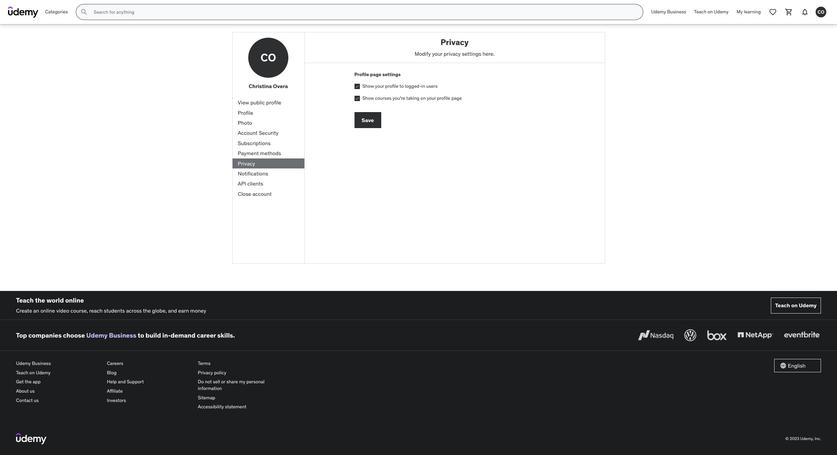 Task type: vqa. For each thing, say whether or not it's contained in the screenshot.
Investing & Trading element
no



Task type: locate. For each thing, give the bounding box(es) containing it.
teach
[[694, 9, 706, 15], [16, 297, 34, 305], [775, 302, 790, 309], [16, 370, 28, 376]]

profile
[[385, 83, 398, 89], [437, 95, 450, 101], [266, 99, 281, 106]]

careers link
[[107, 360, 192, 369]]

1 vertical spatial udemy business link
[[86, 332, 136, 340]]

account security
[[238, 130, 279, 136]]

0 horizontal spatial profile
[[266, 99, 281, 106]]

2 horizontal spatial profile
[[437, 95, 450, 101]]

help
[[107, 379, 117, 385]]

world
[[47, 297, 64, 305]]

1 horizontal spatial teach on udemy
[[775, 302, 817, 309]]

udemy image
[[8, 6, 38, 18], [16, 434, 46, 445]]

on
[[708, 9, 713, 15], [421, 95, 426, 101], [791, 302, 798, 309], [29, 370, 35, 376]]

co link
[[813, 4, 829, 20]]

profile for show your profile to logged-in users
[[385, 83, 398, 89]]

online up course,
[[65, 297, 84, 305]]

your
[[432, 50, 442, 57], [375, 83, 384, 89], [427, 95, 436, 101]]

page
[[370, 71, 381, 77], [451, 95, 462, 101]]

0 horizontal spatial privacy
[[198, 370, 213, 376]]

photo link
[[232, 118, 304, 128]]

the left globe,
[[143, 308, 151, 314]]

2 vertical spatial the
[[25, 379, 32, 385]]

1 horizontal spatial page
[[451, 95, 462, 101]]

business for udemy business
[[667, 9, 686, 15]]

course,
[[70, 308, 88, 314]]

2 vertical spatial udemy business link
[[16, 360, 102, 369]]

© 2023 udemy, inc.
[[785, 437, 821, 442]]

privacy link
[[232, 159, 304, 169]]

profile page settings
[[354, 71, 401, 77]]

payment methods
[[238, 150, 281, 157]]

1 horizontal spatial online
[[65, 297, 84, 305]]

close account
[[238, 191, 272, 197]]

co up christina overa
[[261, 51, 276, 64]]

on up "app"
[[29, 370, 35, 376]]

1 horizontal spatial co
[[818, 9, 824, 15]]

learning
[[744, 9, 761, 15]]

1 vertical spatial page
[[451, 95, 462, 101]]

0 vertical spatial teach on udemy link
[[690, 4, 733, 20]]

udemy business link
[[647, 4, 690, 20], [86, 332, 136, 340], [16, 360, 102, 369]]

teach on udemy link up eventbrite image
[[771, 298, 821, 314]]

to
[[399, 83, 404, 89], [138, 332, 144, 340]]

privacy
[[444, 50, 461, 57]]

1 vertical spatial privacy
[[238, 160, 255, 167]]

top companies choose udemy business to build in-demand career skills.
[[16, 332, 235, 340]]

profile
[[354, 71, 369, 77], [238, 109, 253, 116]]

1 horizontal spatial business
[[109, 332, 136, 340]]

teach on udemy for the middle teach on udemy link
[[694, 9, 729, 15]]

0 vertical spatial business
[[667, 9, 686, 15]]

1 horizontal spatial to
[[399, 83, 404, 89]]

show right xsmall image
[[362, 95, 374, 101]]

to left logged-
[[399, 83, 404, 89]]

2 show from the top
[[362, 95, 374, 101]]

teach on udemy link up about us link
[[16, 369, 102, 378]]

1 horizontal spatial settings
[[462, 50, 481, 57]]

2 horizontal spatial privacy
[[441, 37, 469, 47]]

1 vertical spatial the
[[143, 308, 151, 314]]

0 vertical spatial teach on udemy
[[694, 9, 729, 15]]

the right get
[[25, 379, 32, 385]]

1 vertical spatial udemy image
[[16, 434, 46, 445]]

0 vertical spatial page
[[370, 71, 381, 77]]

2 vertical spatial business
[[32, 361, 51, 367]]

0 vertical spatial show
[[362, 83, 374, 89]]

settings left here. at the top
[[462, 50, 481, 57]]

settings inside privacy modify your privacy settings here.
[[462, 50, 481, 57]]

0 horizontal spatial online
[[40, 308, 55, 314]]

and left the 'earn'
[[168, 308, 177, 314]]

0 horizontal spatial business
[[32, 361, 51, 367]]

teach on udemy for the right teach on udemy link
[[775, 302, 817, 309]]

profile up photo
[[238, 109, 253, 116]]

1 show from the top
[[362, 83, 374, 89]]

to left build on the bottom left of page
[[138, 332, 144, 340]]

0 horizontal spatial teach on udemy link
[[16, 369, 102, 378]]

privacy inside privacy link
[[238, 160, 255, 167]]

1 horizontal spatial and
[[168, 308, 177, 314]]

sell
[[213, 379, 220, 385]]

0 vertical spatial and
[[168, 308, 177, 314]]

privacy up privacy at the top of the page
[[441, 37, 469, 47]]

english button
[[774, 360, 821, 373]]

0 horizontal spatial the
[[25, 379, 32, 385]]

privacy down terms
[[198, 370, 213, 376]]

privacy down payment
[[238, 160, 255, 167]]

my learning
[[737, 9, 761, 15]]

0 vertical spatial privacy
[[441, 37, 469, 47]]

1 vertical spatial profile
[[238, 109, 253, 116]]

1 vertical spatial us
[[34, 398, 39, 404]]

here.
[[483, 50, 495, 57]]

terms link
[[198, 360, 283, 369]]

teach on udemy left the my
[[694, 9, 729, 15]]

support
[[127, 379, 144, 385]]

personal
[[246, 379, 265, 385]]

teach on udemy up eventbrite image
[[775, 302, 817, 309]]

settings up show your profile to logged-in users
[[382, 71, 401, 77]]

0 horizontal spatial profile
[[238, 109, 253, 116]]

view public profile link
[[232, 98, 304, 108]]

2 horizontal spatial the
[[143, 308, 151, 314]]

1 horizontal spatial profile
[[385, 83, 398, 89]]

contact
[[16, 398, 33, 404]]

submit search image
[[80, 8, 88, 16]]

0 horizontal spatial to
[[138, 332, 144, 340]]

globe,
[[152, 308, 167, 314]]

netapp image
[[736, 329, 775, 343]]

skills.
[[217, 332, 235, 340]]

wishlist image
[[769, 8, 777, 16]]

2 horizontal spatial teach on udemy link
[[771, 298, 821, 314]]

and right help
[[118, 379, 126, 385]]

methods
[[260, 150, 281, 157]]

0 vertical spatial online
[[65, 297, 84, 305]]

1 vertical spatial settings
[[382, 71, 401, 77]]

0 vertical spatial profile
[[354, 71, 369, 77]]

2 horizontal spatial business
[[667, 9, 686, 15]]

1 horizontal spatial the
[[35, 297, 45, 305]]

you're
[[393, 95, 405, 101]]

your right modify
[[432, 50, 442, 57]]

categories
[[45, 9, 68, 15]]

subscriptions link
[[232, 138, 304, 148]]

1 horizontal spatial privacy
[[238, 160, 255, 167]]

2 vertical spatial teach on udemy link
[[16, 369, 102, 378]]

xsmall image
[[354, 84, 360, 89]]

contact us link
[[16, 397, 102, 406]]

profile up xsmall icon
[[354, 71, 369, 77]]

0 horizontal spatial teach on udemy
[[694, 9, 729, 15]]

security
[[259, 130, 279, 136]]

in
[[421, 83, 425, 89]]

0 horizontal spatial co
[[261, 51, 276, 64]]

eventbrite image
[[783, 329, 821, 343]]

1 vertical spatial show
[[362, 95, 374, 101]]

profile up "you're"
[[385, 83, 398, 89]]

profile down users
[[437, 95, 450, 101]]

reach
[[89, 308, 103, 314]]

0 vertical spatial to
[[399, 83, 404, 89]]

us right contact
[[34, 398, 39, 404]]

about
[[16, 389, 29, 395]]

©
[[785, 437, 789, 442]]

1 vertical spatial teach on udemy link
[[771, 298, 821, 314]]

show right xsmall icon
[[362, 83, 374, 89]]

online right an
[[40, 308, 55, 314]]

on inside 'udemy business teach on udemy get the app about us contact us'
[[29, 370, 35, 376]]

2 vertical spatial privacy
[[198, 370, 213, 376]]

business
[[667, 9, 686, 15], [109, 332, 136, 340], [32, 361, 51, 367]]

1 vertical spatial co
[[261, 51, 276, 64]]

close account link
[[232, 189, 304, 199]]

careers blog help and support affiliate investors
[[107, 361, 144, 404]]

business inside 'udemy business teach on udemy get the app about us contact us'
[[32, 361, 51, 367]]

christina overa
[[249, 83, 288, 90]]

1 horizontal spatial profile
[[354, 71, 369, 77]]

settings
[[462, 50, 481, 57], [382, 71, 401, 77]]

payment methods link
[[232, 148, 304, 159]]

the
[[35, 297, 45, 305], [143, 308, 151, 314], [25, 379, 32, 385]]

0 vertical spatial settings
[[462, 50, 481, 57]]

my
[[737, 9, 743, 15]]

profile link
[[232, 108, 304, 118]]

profile up profile link
[[266, 99, 281, 106]]

the up an
[[35, 297, 45, 305]]

inc.
[[815, 437, 821, 442]]

privacy inside privacy modify your privacy settings here.
[[441, 37, 469, 47]]

your down users
[[427, 95, 436, 101]]

1 vertical spatial to
[[138, 332, 144, 340]]

your down profile page settings
[[375, 83, 384, 89]]

notifications
[[238, 170, 268, 177]]

0 horizontal spatial and
[[118, 379, 126, 385]]

teach on udemy
[[694, 9, 729, 15], [775, 302, 817, 309]]

co
[[818, 9, 824, 15], [261, 51, 276, 64]]

1 vertical spatial teach on udemy
[[775, 302, 817, 309]]

1 vertical spatial and
[[118, 379, 126, 385]]

0 vertical spatial the
[[35, 297, 45, 305]]

terms privacy policy do not sell or share my personal information sitemap accessibility statement
[[198, 361, 265, 410]]

co right notifications icon
[[818, 9, 824, 15]]

us right about
[[30, 389, 35, 395]]

0 vertical spatial your
[[432, 50, 442, 57]]

teach on udemy link left the my
[[690, 4, 733, 20]]



Task type: describe. For each thing, give the bounding box(es) containing it.
1 vertical spatial your
[[375, 83, 384, 89]]

public
[[250, 99, 265, 106]]

xsmall image
[[354, 96, 360, 101]]

volkswagen image
[[683, 329, 698, 343]]

photo
[[238, 120, 252, 126]]

save
[[362, 117, 374, 124]]

top
[[16, 332, 27, 340]]

earn
[[178, 308, 189, 314]]

small image
[[780, 363, 787, 370]]

or
[[221, 379, 225, 385]]

1 vertical spatial business
[[109, 332, 136, 340]]

create
[[16, 308, 32, 314]]

clients
[[247, 181, 263, 187]]

and inside careers blog help and support affiliate investors
[[118, 379, 126, 385]]

english
[[788, 363, 806, 370]]

Search for anything text field
[[92, 6, 635, 18]]

udemy business
[[651, 9, 686, 15]]

2023
[[790, 437, 799, 442]]

sitemap link
[[198, 394, 283, 403]]

sitemap
[[198, 395, 215, 401]]

profile for profile page settings
[[354, 71, 369, 77]]

privacy policy link
[[198, 369, 283, 378]]

show your profile to logged-in users
[[362, 83, 438, 89]]

box image
[[706, 329, 728, 343]]

shopping cart with 0 items image
[[785, 8, 793, 16]]

notifications image
[[801, 8, 809, 16]]

0 horizontal spatial page
[[370, 71, 381, 77]]

and inside the teach the world online create an online video course, reach students across the globe, and earn money
[[168, 308, 177, 314]]

courses
[[375, 95, 392, 101]]

information
[[198, 386, 222, 392]]

notifications link
[[232, 169, 304, 179]]

payment
[[238, 150, 259, 157]]

1 horizontal spatial teach on udemy link
[[690, 4, 733, 20]]

terms
[[198, 361, 211, 367]]

on up eventbrite image
[[791, 302, 798, 309]]

do
[[198, 379, 204, 385]]

account
[[253, 191, 272, 197]]

video
[[56, 308, 69, 314]]

share
[[226, 379, 238, 385]]

show courses you're taking on your profile page
[[362, 95, 462, 101]]

affiliate link
[[107, 387, 192, 397]]

taking
[[406, 95, 419, 101]]

privacy for privacy
[[238, 160, 255, 167]]

show for show courses you're taking on your profile page
[[362, 95, 374, 101]]

account
[[238, 130, 258, 136]]

profile for view public profile
[[266, 99, 281, 106]]

on right the taking
[[421, 95, 426, 101]]

udemy,
[[800, 437, 814, 442]]

do not sell or share my personal information button
[[198, 378, 283, 394]]

on left the my
[[708, 9, 713, 15]]

the inside 'udemy business teach on udemy get the app about us contact us'
[[25, 379, 32, 385]]

modify
[[415, 50, 431, 57]]

view public profile
[[238, 99, 281, 106]]

business for udemy business teach on udemy get the app about us contact us
[[32, 361, 51, 367]]

get the app link
[[16, 378, 102, 387]]

subscriptions
[[238, 140, 271, 147]]

teach inside 'udemy business teach on udemy get the app about us contact us'
[[16, 370, 28, 376]]

help and support link
[[107, 378, 192, 387]]

investors
[[107, 398, 126, 404]]

my
[[239, 379, 245, 385]]

0 horizontal spatial settings
[[382, 71, 401, 77]]

policy
[[214, 370, 226, 376]]

investors link
[[107, 397, 192, 406]]

0 vertical spatial udemy image
[[8, 6, 38, 18]]

show for show your profile to logged-in users
[[362, 83, 374, 89]]

0 vertical spatial udemy business link
[[647, 4, 690, 20]]

money
[[190, 308, 206, 314]]

0 vertical spatial co
[[818, 9, 824, 15]]

overa
[[273, 83, 288, 90]]

api clients
[[238, 181, 263, 187]]

logged-
[[405, 83, 421, 89]]

2 vertical spatial your
[[427, 95, 436, 101]]

an
[[33, 308, 39, 314]]

close
[[238, 191, 251, 197]]

privacy inside "terms privacy policy do not sell or share my personal information sitemap accessibility statement"
[[198, 370, 213, 376]]

choose
[[63, 332, 85, 340]]

privacy for privacy modify your privacy settings here.
[[441, 37, 469, 47]]

about us link
[[16, 387, 102, 397]]

teach inside the teach the world online create an online video course, reach students across the globe, and earn money
[[16, 297, 34, 305]]

christina
[[249, 83, 272, 90]]

nasdaq image
[[637, 329, 675, 343]]

blog link
[[107, 369, 192, 378]]

privacy modify your privacy settings here.
[[415, 37, 495, 57]]

save button
[[354, 112, 381, 128]]

across
[[126, 308, 142, 314]]

0 vertical spatial us
[[30, 389, 35, 395]]

students
[[104, 308, 125, 314]]

blog
[[107, 370, 117, 376]]

your inside privacy modify your privacy settings here.
[[432, 50, 442, 57]]

not
[[205, 379, 212, 385]]

companies
[[28, 332, 62, 340]]

statement
[[225, 404, 246, 410]]

affiliate
[[107, 389, 123, 395]]

1 vertical spatial online
[[40, 308, 55, 314]]

career
[[197, 332, 216, 340]]

api
[[238, 181, 246, 187]]

in-
[[162, 332, 171, 340]]

view
[[238, 99, 249, 106]]

users
[[426, 83, 438, 89]]

categories button
[[41, 4, 72, 20]]

udemy business teach on udemy get the app about us contact us
[[16, 361, 51, 404]]

build
[[146, 332, 161, 340]]

get
[[16, 379, 24, 385]]

account security link
[[232, 128, 304, 138]]

app
[[33, 379, 41, 385]]

profile for profile
[[238, 109, 253, 116]]



